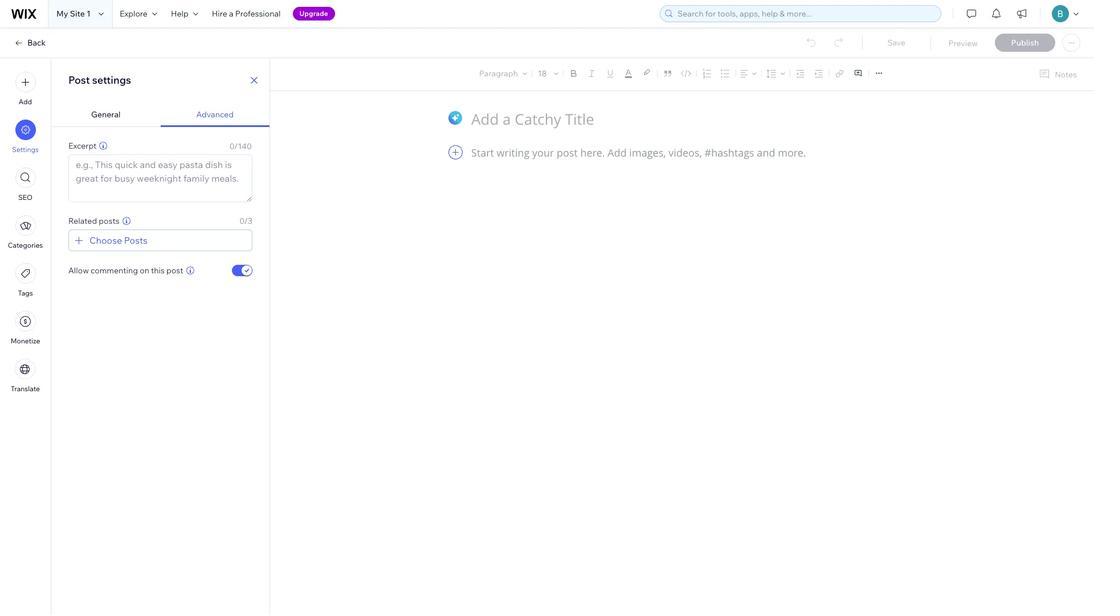 Task type: describe. For each thing, give the bounding box(es) containing it.
monetize button
[[11, 311, 40, 345]]

tab list containing general
[[51, 103, 270, 127]]

paragraph button
[[477, 66, 529, 82]]

seo
[[18, 193, 33, 202]]

notes button
[[1035, 67, 1081, 82]]

excerpt
[[68, 141, 97, 151]]

translate button
[[11, 359, 40, 393]]

notes
[[1055, 69, 1077, 80]]

posts
[[99, 216, 119, 226]]

site
[[70, 9, 85, 19]]

upgrade button
[[293, 7, 335, 21]]

upgrade
[[300, 9, 328, 18]]

settings
[[92, 74, 131, 87]]

categories button
[[8, 215, 43, 250]]

back
[[27, 38, 46, 48]]

professional
[[235, 9, 281, 19]]

help
[[171, 9, 189, 19]]

0
[[230, 141, 234, 152]]

hire a professional
[[212, 9, 281, 19]]

paragraph
[[479, 68, 518, 79]]

0/3
[[240, 216, 252, 226]]

post
[[68, 74, 90, 87]]

settings button
[[12, 120, 39, 154]]

menu containing add
[[0, 65, 51, 400]]

posts
[[124, 235, 148, 246]]

back button
[[14, 38, 46, 48]]

tags button
[[15, 263, 36, 298]]

allow
[[68, 266, 89, 276]]



Task type: vqa. For each thing, say whether or not it's contained in the screenshot.
'My' on the top of page
yes



Task type: locate. For each thing, give the bounding box(es) containing it.
Search for tools, apps, help & more... field
[[674, 6, 938, 22]]

monetize
[[11, 337, 40, 345]]

/
[[234, 141, 238, 152]]

choose posts
[[89, 235, 148, 246]]

categories
[[8, 241, 43, 250]]

general button
[[51, 103, 160, 127]]

explore
[[120, 9, 148, 19]]

Excerpt text field
[[69, 155, 252, 202]]

related posts
[[68, 216, 119, 226]]

add button
[[15, 72, 36, 106]]

post settings
[[68, 74, 131, 87]]

translate
[[11, 385, 40, 393]]

commenting
[[91, 266, 138, 276]]

hire
[[212, 9, 227, 19]]

post
[[166, 266, 183, 276]]

choose
[[89, 235, 122, 246]]

seo button
[[15, 168, 36, 202]]

my site 1
[[56, 9, 91, 19]]

help button
[[164, 0, 205, 27]]

related
[[68, 216, 97, 226]]

this
[[151, 266, 165, 276]]

tab list
[[51, 103, 270, 127]]

1
[[87, 9, 91, 19]]

hire a professional link
[[205, 0, 288, 27]]

allow commenting on this post
[[68, 266, 183, 276]]

my
[[56, 9, 68, 19]]

general
[[91, 109, 121, 120]]

0 / 140
[[230, 141, 252, 152]]

settings
[[12, 145, 39, 154]]

a
[[229, 9, 233, 19]]

tags
[[18, 289, 33, 298]]

advanced button
[[160, 103, 270, 127]]

advanced
[[196, 109, 234, 120]]

menu
[[0, 65, 51, 400]]

on
[[140, 266, 149, 276]]

add
[[19, 97, 32, 106]]

140
[[238, 141, 252, 152]]

choose posts button
[[72, 234, 148, 247]]

Add a Catchy Title text field
[[471, 109, 881, 129]]



